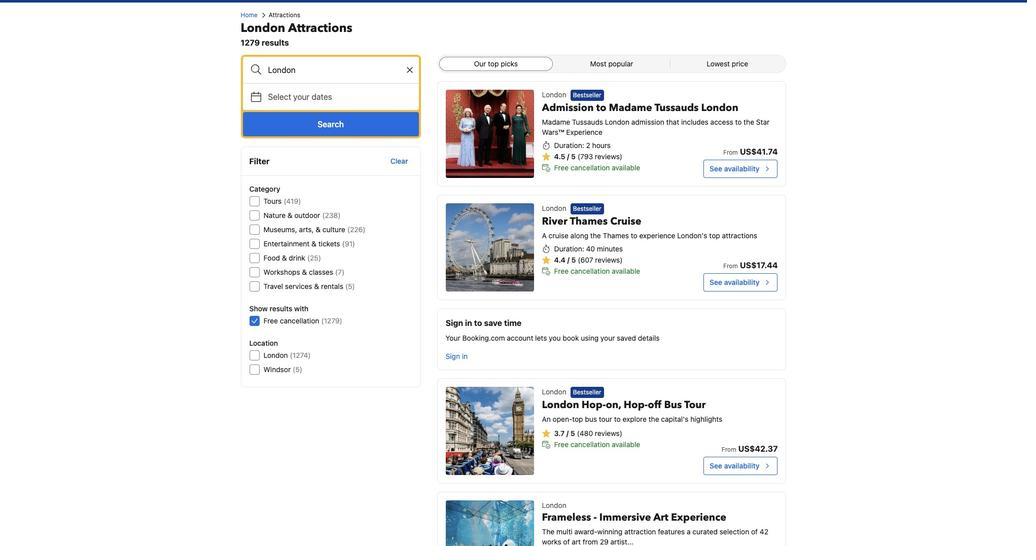 Task type: locate. For each thing, give the bounding box(es) containing it.
0 vertical spatial see availability
[[710, 164, 760, 173]]

availability down the from us$42.37
[[725, 462, 760, 471]]

attractions
[[269, 11, 300, 19], [288, 20, 353, 37]]

0 vertical spatial /
[[568, 152, 570, 161]]

from us$17.44
[[724, 261, 778, 270]]

results right "1279"
[[262, 38, 289, 47]]

from us$42.37
[[722, 445, 778, 454]]

3 available from the top
[[612, 441, 641, 449]]

(226)
[[348, 225, 366, 234]]

from left us$42.37
[[722, 446, 737, 454]]

our
[[474, 59, 486, 68]]

from for admission to madame tussauds london
[[724, 149, 738, 156]]

0 horizontal spatial of
[[564, 538, 570, 547]]

& down the (419)
[[288, 211, 293, 220]]

0 vertical spatial experience
[[567, 128, 603, 137]]

5 for admission
[[572, 152, 576, 161]]

to right access at the top right
[[736, 118, 742, 127]]

available down minutes
[[612, 267, 641, 276]]

dates
[[312, 92, 332, 102]]

1 vertical spatial see
[[710, 278, 723, 287]]

2 see availability from the top
[[710, 278, 760, 287]]

experience
[[567, 128, 603, 137], [672, 511, 727, 525]]

1 vertical spatial (5)
[[293, 365, 303, 374]]

0 vertical spatial tussauds
[[655, 101, 699, 115]]

42
[[760, 528, 769, 537]]

free
[[555, 164, 569, 172], [555, 267, 569, 276], [264, 317, 278, 325], [555, 441, 569, 449]]

availability down from us$17.44
[[725, 278, 760, 287]]

available down "explore"
[[612, 441, 641, 449]]

&
[[288, 211, 293, 220], [316, 225, 321, 234], [312, 240, 317, 248], [282, 254, 287, 262], [302, 268, 307, 277], [314, 282, 319, 291]]

duration: up 4.5
[[555, 141, 585, 150]]

selection
[[720, 528, 750, 537]]

(238)
[[322, 211, 341, 220]]

popular
[[609, 59, 634, 68]]

0 horizontal spatial hop-
[[582, 399, 606, 412]]

to
[[597, 101, 607, 115], [736, 118, 742, 127], [631, 232, 638, 240], [474, 319, 483, 328], [615, 415, 621, 424]]

see availability down from us$17.44
[[710, 278, 760, 287]]

from for london hop-on, hop-off bus tour
[[722, 446, 737, 454]]

attractions inside london attractions 1279 results
[[288, 20, 353, 37]]

1 vertical spatial bestseller
[[573, 205, 602, 213]]

0 vertical spatial 5
[[572, 152, 576, 161]]

1 horizontal spatial madame
[[609, 101, 653, 115]]

1 vertical spatial reviews)
[[596, 256, 623, 265]]

1 horizontal spatial (5)
[[346, 282, 355, 291]]

0 vertical spatial in
[[465, 319, 473, 328]]

0 vertical spatial from
[[724, 149, 738, 156]]

5 for river
[[572, 256, 576, 265]]

the up '40'
[[591, 232, 601, 240]]

reviews) down 'hours'
[[595, 152, 623, 161]]

to right tour
[[615, 415, 621, 424]]

entertainment
[[264, 240, 310, 248]]

saved
[[617, 334, 637, 343]]

in
[[465, 319, 473, 328], [462, 352, 468, 361]]

2 vertical spatial top
[[573, 415, 584, 424]]

see availability down the from us$42.37
[[710, 462, 760, 471]]

hop- up bus
[[582, 399, 606, 412]]

experience up duration: 2 hours
[[567, 128, 603, 137]]

culture
[[323, 225, 346, 234]]

& left the drink on the top
[[282, 254, 287, 262]]

1 duration: from the top
[[555, 141, 585, 150]]

1 horizontal spatial the
[[649, 415, 660, 424]]

thames up the along
[[570, 215, 608, 229]]

2 duration: from the top
[[555, 245, 585, 253]]

tours
[[264, 197, 282, 206]]

1 vertical spatial see availability
[[710, 278, 760, 287]]

/ for river
[[568, 256, 570, 265]]

1 horizontal spatial hop-
[[624, 399, 648, 412]]

/ right 4.5
[[568, 152, 570, 161]]

to down cruise
[[631, 232, 638, 240]]

the left star
[[744, 118, 755, 127]]

art
[[572, 538, 581, 547]]

0 vertical spatial bestseller
[[573, 92, 602, 99]]

1 availability from the top
[[725, 164, 760, 173]]

london's
[[678, 232, 708, 240]]

1 horizontal spatial your
[[601, 334, 615, 343]]

1 vertical spatial 5
[[572, 256, 576, 265]]

1 see availability from the top
[[710, 164, 760, 173]]

(5) down (1274)
[[293, 365, 303, 374]]

tussauds up 2
[[573, 118, 604, 127]]

from us$41.74
[[724, 147, 778, 156]]

2 sign from the top
[[446, 352, 460, 361]]

0 vertical spatial reviews)
[[595, 152, 623, 161]]

results left with
[[270, 305, 293, 313]]

top right london's
[[710, 232, 721, 240]]

your
[[294, 92, 310, 102], [601, 334, 615, 343]]

explore
[[623, 415, 647, 424]]

artist...
[[611, 538, 634, 547]]

1 bestseller from the top
[[573, 92, 602, 99]]

(5) right rentals at the left bottom of the page
[[346, 282, 355, 291]]

1 horizontal spatial experience
[[672, 511, 727, 525]]

with
[[294, 305, 309, 313]]

0 vertical spatial the
[[744, 118, 755, 127]]

0 horizontal spatial experience
[[567, 128, 603, 137]]

top right our
[[488, 59, 499, 68]]

thames up minutes
[[603, 232, 629, 240]]

reviews) down minutes
[[596, 256, 623, 265]]

from inside from us$17.44
[[724, 262, 739, 270]]

the
[[744, 118, 755, 127], [591, 232, 601, 240], [649, 415, 660, 424]]

1 vertical spatial tussauds
[[573, 118, 604, 127]]

3 see from the top
[[710, 462, 723, 471]]

free cancellation available down 4.4 / 5 (607 reviews)
[[555, 267, 641, 276]]

london down home
[[241, 20, 285, 37]]

/ right 3.7
[[567, 430, 569, 438]]

london up "open-"
[[542, 399, 580, 412]]

2 vertical spatial bestseller
[[573, 389, 602, 397]]

select your dates
[[268, 92, 332, 102]]

2 vertical spatial free cancellation available
[[555, 441, 641, 449]]

1 vertical spatial of
[[564, 538, 570, 547]]

& up (25)
[[312, 240, 317, 248]]

& for classes
[[302, 268, 307, 277]]

curated
[[693, 528, 718, 537]]

1 vertical spatial available
[[612, 267, 641, 276]]

a
[[687, 528, 691, 537]]

1 free cancellation available from the top
[[555, 164, 641, 172]]

the inside river thames cruise a cruise along the thames to experience london's top attractions
[[591, 232, 601, 240]]

london hop-on, hop-off bus tour image
[[446, 387, 534, 476]]

to right admission
[[597, 101, 607, 115]]

the
[[542, 528, 555, 537]]

of
[[752, 528, 758, 537], [564, 538, 570, 547]]

& right arts,
[[316, 225, 321, 234]]

in up booking.com
[[465, 319, 473, 328]]

5 left "(793"
[[572, 152, 576, 161]]

bestseller up bus
[[573, 389, 602, 397]]

bestseller up admission
[[573, 92, 602, 99]]

cancellation
[[571, 164, 610, 172], [571, 267, 610, 276], [280, 317, 319, 325], [571, 441, 610, 449]]

attractions up london attractions 1279 results
[[269, 11, 300, 19]]

1 vertical spatial duration:
[[555, 245, 585, 253]]

features
[[658, 528, 685, 537]]

3 availability from the top
[[725, 462, 760, 471]]

availability
[[725, 164, 760, 173], [725, 278, 760, 287], [725, 462, 760, 471]]

immersive
[[600, 511, 652, 525]]

bestseller for thames
[[573, 205, 602, 213]]

free cancellation (1279)
[[264, 317, 343, 325]]

attractions up "where are you going?" search box
[[288, 20, 353, 37]]

the down off
[[649, 415, 660, 424]]

bestseller for to
[[573, 92, 602, 99]]

duration: up 4.4
[[555, 245, 585, 253]]

rentals
[[321, 282, 344, 291]]

(7)
[[335, 268, 345, 277]]

sign up your
[[446, 319, 463, 328]]

a
[[542, 232, 547, 240]]

availability for river thames cruise
[[725, 278, 760, 287]]

2 see from the top
[[710, 278, 723, 287]]

home
[[241, 11, 258, 19]]

1 vertical spatial sign
[[446, 352, 460, 361]]

experience up curated
[[672, 511, 727, 525]]

& for outdoor
[[288, 211, 293, 220]]

bestseller up the along
[[573, 205, 602, 213]]

0 vertical spatial top
[[488, 59, 499, 68]]

0 vertical spatial free cancellation available
[[555, 164, 641, 172]]

london up admission
[[542, 90, 567, 99]]

sign for sign in
[[446, 352, 460, 361]]

from inside the from us$42.37
[[722, 446, 737, 454]]

3 bestseller from the top
[[573, 389, 602, 397]]

reviews) for cruise
[[596, 256, 623, 265]]

river thames cruise image
[[446, 204, 534, 292]]

free down 3.7
[[555, 441, 569, 449]]

travel services & rentals (5)
[[264, 282, 355, 291]]

from left us$41.74
[[724, 149, 738, 156]]

from left us$17.44
[[724, 262, 739, 270]]

(607
[[578, 256, 594, 265]]

/ for admission
[[568, 152, 570, 161]]

reviews) down tour
[[595, 430, 623, 438]]

/ right 4.4
[[568, 256, 570, 265]]

3 see availability from the top
[[710, 462, 760, 471]]

1 vertical spatial top
[[710, 232, 721, 240]]

free down 4.4
[[555, 267, 569, 276]]

outdoor
[[295, 211, 320, 220]]

0 vertical spatial attractions
[[269, 11, 300, 19]]

hop- up "explore"
[[624, 399, 648, 412]]

0 horizontal spatial (5)
[[293, 365, 303, 374]]

madame up admission
[[609, 101, 653, 115]]

your right using
[[601, 334, 615, 343]]

in inside "sign in" link
[[462, 352, 468, 361]]

0 vertical spatial see
[[710, 164, 723, 173]]

star
[[757, 118, 770, 127]]

nature
[[264, 211, 286, 220]]

cancellation down with
[[280, 317, 319, 325]]

1 vertical spatial free cancellation available
[[555, 267, 641, 276]]

experience inside admission to madame tussauds london madame tussauds london admission that includes access to the star wars™ experience
[[567, 128, 603, 137]]

madame up wars™
[[542, 118, 571, 127]]

top left bus
[[573, 415, 584, 424]]

1 available from the top
[[612, 164, 641, 172]]

& for tickets
[[312, 240, 317, 248]]

2 availability from the top
[[725, 278, 760, 287]]

2 vertical spatial see
[[710, 462, 723, 471]]

0 vertical spatial duration:
[[555, 141, 585, 150]]

2 horizontal spatial the
[[744, 118, 755, 127]]

3 free cancellation available from the top
[[555, 441, 641, 449]]

sign down your
[[446, 352, 460, 361]]

1 horizontal spatial tussauds
[[655, 101, 699, 115]]

london inside london hop-on, hop-off bus tour an open-top bus tour to explore the capital's highlights
[[542, 399, 580, 412]]

free cancellation available
[[555, 164, 641, 172], [555, 267, 641, 276], [555, 441, 641, 449]]

0 horizontal spatial the
[[591, 232, 601, 240]]

london up the an
[[542, 388, 567, 396]]

entertainment & tickets (91)
[[264, 240, 355, 248]]

results
[[262, 38, 289, 47], [270, 305, 293, 313]]

2 vertical spatial see availability
[[710, 462, 760, 471]]

bus
[[585, 415, 597, 424]]

top inside river thames cruise a cruise along the thames to experience london's top attractions
[[710, 232, 721, 240]]

cancellation down 4.4 / 5 (607 reviews)
[[571, 267, 610, 276]]

available down 4.5 / 5 (793 reviews)
[[612, 164, 641, 172]]

availability for london hop-on, hop-off bus tour
[[725, 462, 760, 471]]

hop-
[[582, 399, 606, 412], [624, 399, 648, 412]]

2 free cancellation available from the top
[[555, 267, 641, 276]]

workshops & classes (7)
[[264, 268, 345, 277]]

0 horizontal spatial madame
[[542, 118, 571, 127]]

1 vertical spatial results
[[270, 305, 293, 313]]

available for cruise
[[612, 267, 641, 276]]

see availability
[[710, 164, 760, 173], [710, 278, 760, 287], [710, 462, 760, 471]]

show results with
[[249, 305, 309, 313]]

2 vertical spatial from
[[722, 446, 737, 454]]

2 vertical spatial the
[[649, 415, 660, 424]]

of left 42
[[752, 528, 758, 537]]

1 vertical spatial the
[[591, 232, 601, 240]]

tour
[[685, 399, 706, 412]]

search button
[[243, 112, 419, 137]]

account
[[507, 334, 534, 343]]

1 horizontal spatial top
[[573, 415, 584, 424]]

1 vertical spatial from
[[724, 262, 739, 270]]

-
[[594, 511, 597, 525]]

0 vertical spatial madame
[[609, 101, 653, 115]]

availability for admission to madame tussauds london
[[725, 164, 760, 173]]

0 vertical spatial available
[[612, 164, 641, 172]]

admission to madame tussauds london madame tussauds london admission that includes access to the star wars™ experience
[[542, 101, 770, 137]]

0 vertical spatial sign
[[446, 319, 463, 328]]

& up the travel services & rentals (5)
[[302, 268, 307, 277]]

(1274)
[[290, 351, 311, 360]]

0 horizontal spatial top
[[488, 59, 499, 68]]

the inside london hop-on, hop-off bus tour an open-top bus tour to explore the capital's highlights
[[649, 415, 660, 424]]

london inside london attractions 1279 results
[[241, 20, 285, 37]]

open-
[[553, 415, 573, 424]]

from inside from us$41.74
[[724, 149, 738, 156]]

tussauds up that
[[655, 101, 699, 115]]

availability down from us$41.74
[[725, 164, 760, 173]]

2 vertical spatial available
[[612, 441, 641, 449]]

1 sign from the top
[[446, 319, 463, 328]]

your left the dates
[[294, 92, 310, 102]]

1 vertical spatial attractions
[[288, 20, 353, 37]]

2 bestseller from the top
[[573, 205, 602, 213]]

1 vertical spatial /
[[568, 256, 570, 265]]

1 vertical spatial experience
[[672, 511, 727, 525]]

5 left (607
[[572, 256, 576, 265]]

2 hop- from the left
[[624, 399, 648, 412]]

lowest price
[[707, 59, 749, 68]]

2 available from the top
[[612, 267, 641, 276]]

cancellation down 3.7 / 5 (480 reviews)
[[571, 441, 610, 449]]

free cancellation available for to
[[555, 164, 641, 172]]

0 vertical spatial availability
[[725, 164, 760, 173]]

0 vertical spatial your
[[294, 92, 310, 102]]

arts,
[[299, 225, 314, 234]]

of left art
[[564, 538, 570, 547]]

free cancellation available for thames
[[555, 267, 641, 276]]

experience
[[640, 232, 676, 240]]

duration:
[[555, 141, 585, 150], [555, 245, 585, 253]]

free cancellation available down 3.7 / 5 (480 reviews)
[[555, 441, 641, 449]]

5 left (480
[[571, 430, 575, 438]]

free cancellation available down 4.5 / 5 (793 reviews)
[[555, 164, 641, 172]]

in down booking.com
[[462, 352, 468, 361]]

1 see from the top
[[710, 164, 723, 173]]

london up frameless
[[542, 502, 567, 510]]

1 vertical spatial availability
[[725, 278, 760, 287]]

(91)
[[342, 240, 355, 248]]

0 vertical spatial results
[[262, 38, 289, 47]]

1 vertical spatial in
[[462, 352, 468, 361]]

1 horizontal spatial of
[[752, 528, 758, 537]]

2 horizontal spatial top
[[710, 232, 721, 240]]

2 vertical spatial availability
[[725, 462, 760, 471]]

2 vertical spatial reviews)
[[595, 430, 623, 438]]

see availability down from us$41.74
[[710, 164, 760, 173]]

1 vertical spatial thames
[[603, 232, 629, 240]]



Task type: vqa. For each thing, say whether or not it's contained in the screenshot.
US$41.74
yes



Task type: describe. For each thing, give the bounding box(es) containing it.
services
[[285, 282, 312, 291]]

what are you looking for? element
[[233, 0, 795, 3]]

food
[[264, 254, 280, 262]]

windsor (5)
[[264, 365, 303, 374]]

sign for sign in to save time
[[446, 319, 463, 328]]

4.4
[[555, 256, 566, 265]]

frameless - immersive art experience image
[[446, 501, 534, 547]]

0 vertical spatial (5)
[[346, 282, 355, 291]]

london attractions 1279 results
[[241, 20, 353, 47]]

you
[[549, 334, 561, 343]]

lets
[[536, 334, 547, 343]]

hours
[[593, 141, 611, 150]]

admission to madame tussauds london image
[[446, 90, 534, 178]]

2 vertical spatial /
[[567, 430, 569, 438]]

our top picks
[[474, 59, 518, 68]]

sign in
[[446, 352, 468, 361]]

free down 4.5
[[555, 164, 569, 172]]

us$41.74
[[741, 147, 778, 156]]

experience inside london frameless - immersive art experience the multi award-winning attraction features a curated selection of 42 works of art from 29 artist...
[[672, 511, 727, 525]]

1279
[[241, 38, 260, 47]]

works
[[542, 538, 562, 547]]

2 vertical spatial 5
[[571, 430, 575, 438]]

london hop-on, hop-off bus tour an open-top bus tour to explore the capital's highlights
[[542, 399, 723, 424]]

from
[[583, 538, 598, 547]]

to inside river thames cruise a cruise along the thames to experience london's top attractions
[[631, 232, 638, 240]]

art
[[654, 511, 669, 525]]

frameless
[[542, 511, 592, 525]]

clear
[[391, 157, 408, 165]]

attraction
[[625, 528, 657, 537]]

travel
[[264, 282, 283, 291]]

wars™
[[542, 128, 565, 137]]

river
[[542, 215, 568, 229]]

(1279)
[[322, 317, 343, 325]]

duration: for river
[[555, 245, 585, 253]]

cruise
[[549, 232, 569, 240]]

on,
[[606, 399, 622, 412]]

see for river thames cruise
[[710, 278, 723, 287]]

to left save
[[474, 319, 483, 328]]

0 horizontal spatial tussauds
[[573, 118, 604, 127]]

most popular
[[591, 59, 634, 68]]

food & drink (25)
[[264, 254, 321, 262]]

29
[[600, 538, 609, 547]]

40
[[587, 245, 595, 253]]

0 horizontal spatial your
[[294, 92, 310, 102]]

museums, arts, & culture (226)
[[264, 225, 366, 234]]

& for drink
[[282, 254, 287, 262]]

search
[[318, 120, 344, 129]]

your booking.com account lets you book using your saved details
[[446, 334, 660, 343]]

to inside london hop-on, hop-off bus tour an open-top bus tour to explore the capital's highlights
[[615, 415, 621, 424]]

london (1274)
[[264, 351, 311, 360]]

see availability for admission to madame tussauds london
[[710, 164, 760, 173]]

location
[[249, 339, 278, 348]]

workshops
[[264, 268, 300, 277]]

attractions
[[723, 232, 758, 240]]

in for sign in to save time
[[465, 319, 473, 328]]

sign in link
[[442, 348, 472, 366]]

classes
[[309, 268, 333, 277]]

duration: 2 hours
[[555, 141, 611, 150]]

access
[[711, 118, 734, 127]]

cancellation down 4.5 / 5 (793 reviews)
[[571, 164, 610, 172]]

bestseller for hop-
[[573, 389, 602, 397]]

3.7 / 5 (480 reviews)
[[555, 430, 623, 438]]

Where are you going? search field
[[243, 57, 419, 83]]

details
[[639, 334, 660, 343]]

see availability for river thames cruise
[[710, 278, 760, 287]]

reviews) for madame
[[595, 152, 623, 161]]

tickets
[[319, 240, 340, 248]]

0 vertical spatial thames
[[570, 215, 608, 229]]

london up "river"
[[542, 204, 567, 213]]

london up 'hours'
[[606, 118, 630, 127]]

price
[[732, 59, 749, 68]]

drink
[[289, 254, 306, 262]]

your
[[446, 334, 461, 343]]

picks
[[501, 59, 518, 68]]

duration: for admission
[[555, 141, 585, 150]]

free down show results with
[[264, 317, 278, 325]]

winning
[[598, 528, 623, 537]]

available for madame
[[612, 164, 641, 172]]

4.5
[[555, 152, 566, 161]]

admission
[[632, 118, 665, 127]]

1 hop- from the left
[[582, 399, 606, 412]]

cruise
[[611, 215, 642, 229]]

results inside london attractions 1279 results
[[262, 38, 289, 47]]

nature & outdoor (238)
[[264, 211, 341, 220]]

capital's
[[662, 415, 689, 424]]

tours (419)
[[264, 197, 301, 206]]

1 vertical spatial madame
[[542, 118, 571, 127]]

bus
[[665, 399, 682, 412]]

0 vertical spatial of
[[752, 528, 758, 537]]

from for river thames cruise
[[724, 262, 739, 270]]

london up windsor
[[264, 351, 288, 360]]

(25)
[[308, 254, 321, 262]]

time
[[504, 319, 522, 328]]

home link
[[241, 11, 258, 20]]

using
[[581, 334, 599, 343]]

(480
[[577, 430, 593, 438]]

along
[[571, 232, 589, 240]]

sign in to save time
[[446, 319, 522, 328]]

in for sign in
[[462, 352, 468, 361]]

admission
[[542, 101, 594, 115]]

most
[[591, 59, 607, 68]]

tour
[[599, 415, 613, 424]]

london inside london frameless - immersive art experience the multi award-winning attraction features a curated selection of 42 works of art from 29 artist...
[[542, 502, 567, 510]]

the inside admission to madame tussauds london madame tussauds london admission that includes access to the star wars™ experience
[[744, 118, 755, 127]]

multi
[[557, 528, 573, 537]]

(793
[[578, 152, 593, 161]]

museums,
[[264, 225, 297, 234]]

river thames cruise a cruise along the thames to experience london's top attractions
[[542, 215, 758, 240]]

london frameless - immersive art experience the multi award-winning attraction features a curated selection of 42 works of art from 29 artist...
[[542, 502, 769, 547]]

see availability for london hop-on, hop-off bus tour
[[710, 462, 760, 471]]

off
[[648, 399, 662, 412]]

windsor
[[264, 365, 291, 374]]

& down classes
[[314, 282, 319, 291]]

top inside london hop-on, hop-off bus tour an open-top bus tour to explore the capital's highlights
[[573, 415, 584, 424]]

see for london hop-on, hop-off bus tour
[[710, 462, 723, 471]]

lowest
[[707, 59, 730, 68]]

category
[[249, 185, 280, 193]]

1 vertical spatial your
[[601, 334, 615, 343]]

that
[[667, 118, 680, 127]]

show
[[249, 305, 268, 313]]

4.4 / 5 (607 reviews)
[[555, 256, 623, 265]]

london up access at the top right
[[702, 101, 739, 115]]

award-
[[575, 528, 598, 537]]

3.7
[[555, 430, 565, 438]]

see for admission to madame tussauds london
[[710, 164, 723, 173]]



